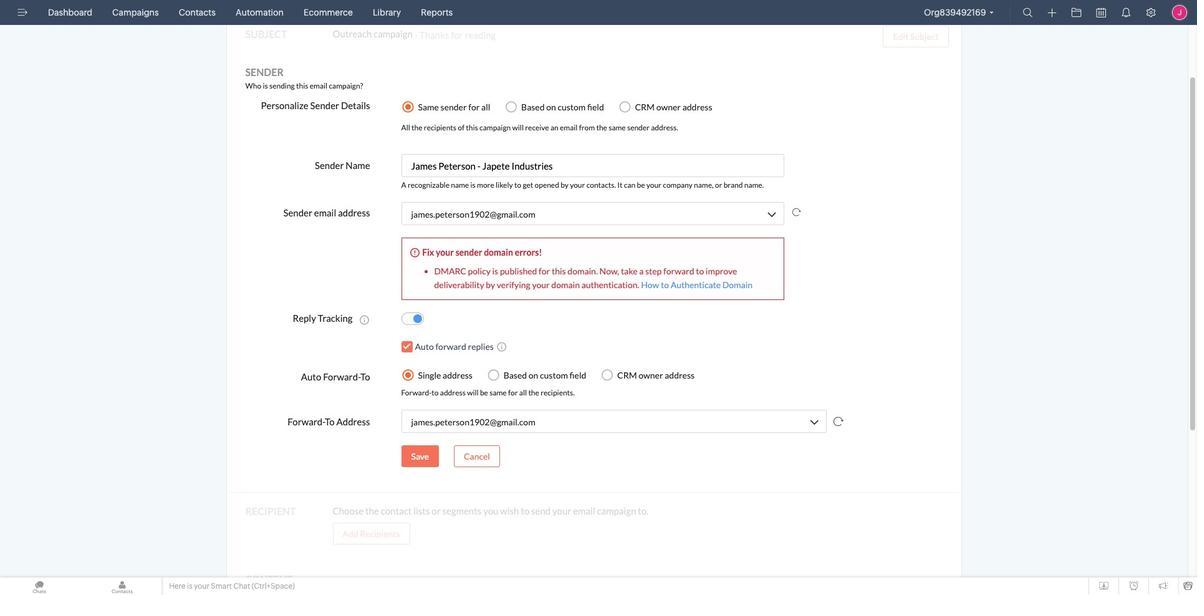 Task type: describe. For each thing, give the bounding box(es) containing it.
reports
[[421, 7, 453, 17]]

here
[[169, 582, 186, 591]]

campaigns link
[[107, 0, 164, 25]]

dashboard link
[[43, 0, 97, 25]]

notifications image
[[1121, 7, 1131, 17]]

smart
[[211, 582, 232, 591]]

(ctrl+space)
[[252, 582, 295, 591]]

is
[[187, 582, 192, 591]]

calendar image
[[1097, 7, 1106, 17]]

configure settings image
[[1146, 7, 1156, 17]]

quick actions image
[[1048, 8, 1057, 17]]

chat
[[234, 582, 250, 591]]

contacts
[[179, 7, 216, 17]]

contacts image
[[83, 578, 162, 595]]

reports link
[[416, 0, 458, 25]]

dashboard
[[48, 7, 92, 17]]



Task type: locate. For each thing, give the bounding box(es) containing it.
campaigns
[[112, 7, 159, 17]]

contacts link
[[174, 0, 221, 25]]

automation
[[236, 7, 284, 17]]

org839492169
[[924, 7, 986, 17]]

here is your smart chat (ctrl+space)
[[169, 582, 295, 591]]

library
[[373, 7, 401, 17]]

ecommerce
[[304, 7, 353, 17]]

your
[[194, 582, 210, 591]]

search image
[[1023, 7, 1033, 17]]

folder image
[[1072, 7, 1082, 17]]

automation link
[[231, 0, 289, 25]]

library link
[[368, 0, 406, 25]]

ecommerce link
[[299, 0, 358, 25]]

chats image
[[0, 578, 79, 595]]



Task type: vqa. For each thing, say whether or not it's contained in the screenshot.
Org839492169
yes



